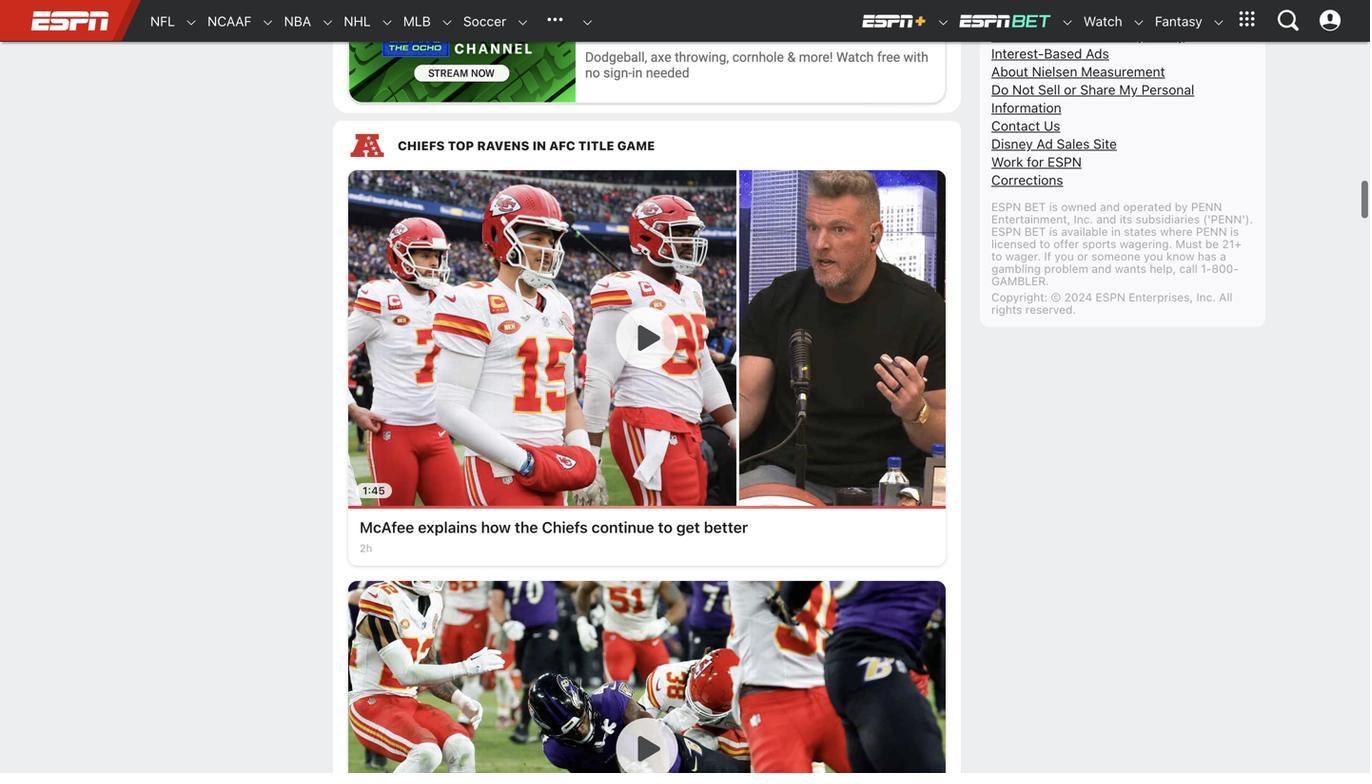 Task type: vqa. For each thing, say whether or not it's contained in the screenshot.
Why to the bottom
no



Task type: describe. For each thing, give the bounding box(es) containing it.
ads
[[1086, 46, 1110, 61]]

contact
[[992, 118, 1041, 134]]

game
[[618, 139, 655, 153]]

in
[[1112, 225, 1121, 238]]

title
[[579, 139, 615, 153]]

800-
[[1212, 262, 1239, 276]]

interest-based ads link
[[992, 46, 1110, 61]]

soccer
[[464, 13, 507, 29]]

mcafee explains how the chiefs continue to get better 2h
[[360, 519, 748, 555]]

not
[[1013, 82, 1035, 98]]

or inside your us state privacy rights children's online privacy policy interest-based ads about nielsen measurement do not sell or share my personal information contact us disney ad sales site work for espn corrections
[[1065, 82, 1077, 98]]

do not sell or share my personal information link
[[992, 82, 1195, 116]]

if
[[1045, 250, 1052, 263]]

licensed
[[992, 238, 1037, 251]]

and left the its
[[1097, 213, 1117, 226]]

ncaaf link
[[198, 1, 252, 42]]

espn down corrections
[[992, 200, 1022, 214]]

watch
[[1084, 13, 1123, 29]]

rights
[[992, 303, 1023, 317]]

problem
[[1045, 262, 1089, 276]]

espn up wager.
[[992, 225, 1022, 238]]

must
[[1176, 238, 1203, 251]]

about nielsen measurement link
[[992, 64, 1166, 79]]

better
[[704, 519, 748, 537]]

nfl link
[[141, 1, 175, 42]]

your us state privacy rights children's online privacy policy interest-based ads about nielsen measurement do not sell or share my personal information contact us disney ad sales site work for espn corrections
[[992, 10, 1195, 188]]

top
[[448, 139, 474, 153]]

and down sports
[[1092, 262, 1112, 276]]

21+
[[1223, 238, 1242, 251]]

about
[[992, 64, 1029, 79]]

subsidiaries
[[1136, 213, 1201, 226]]

2024
[[1065, 291, 1093, 304]]

online
[[1058, 28, 1097, 43]]

chiefs
[[398, 139, 445, 153]]

sales
[[1057, 136, 1090, 152]]

is right be
[[1231, 225, 1240, 238]]

to inside the mcafee explains how the chiefs continue to get better 2h
[[658, 519, 673, 537]]

1 bet from the top
[[1025, 200, 1047, 214]]

get
[[677, 519, 701, 537]]

2 bet from the top
[[1025, 225, 1047, 238]]

copyright:
[[992, 291, 1048, 304]]

how
[[481, 519, 511, 537]]

all
[[1220, 291, 1233, 304]]

its
[[1120, 213, 1133, 226]]

or inside espn bet is owned and operated by penn entertainment, inc. and its subsidiaries ('penn'). espn bet is available in states where penn is licensed to offer sports wagering. must be 21+ to wager. if you or someone you know has a gambling problem and wants help, call 1-800- gambler. copyright: © 2024 espn enterprises, inc. all rights reserved.
[[1078, 250, 1089, 263]]

by
[[1176, 200, 1189, 214]]

my
[[1120, 82, 1138, 98]]

has
[[1198, 250, 1217, 263]]

us
[[1044, 118, 1061, 134]]

work for espn link
[[992, 154, 1082, 170]]

help,
[[1150, 262, 1177, 276]]

for
[[1027, 154, 1045, 170]]

0 vertical spatial penn
[[1192, 200, 1223, 214]]

enterprises,
[[1129, 291, 1194, 304]]

wagering.
[[1120, 238, 1173, 251]]

information
[[992, 100, 1062, 116]]

sell
[[1039, 82, 1061, 98]]

nielsen
[[1033, 64, 1078, 79]]

watch link
[[1075, 1, 1123, 42]]

1 vertical spatial penn
[[1197, 225, 1228, 238]]

work
[[992, 154, 1024, 170]]

call
[[1180, 262, 1198, 276]]

1-
[[1202, 262, 1212, 276]]

©
[[1051, 291, 1062, 304]]

explains
[[418, 519, 477, 537]]

someone
[[1092, 250, 1141, 263]]

soccer link
[[454, 1, 507, 42]]



Task type: locate. For each thing, give the bounding box(es) containing it.
0 horizontal spatial inc.
[[1074, 213, 1094, 226]]

mlb link
[[394, 1, 431, 42]]

0 horizontal spatial you
[[1055, 250, 1075, 263]]

wager.
[[1006, 250, 1042, 263]]

us
[[1023, 10, 1041, 25]]

0 horizontal spatial or
[[1065, 82, 1077, 98]]

ncaaf
[[208, 13, 252, 29]]

children's online privacy policy link
[[992, 28, 1186, 43]]

privacy up ads
[[1100, 28, 1145, 43]]

penn right by
[[1192, 200, 1223, 214]]

or down about nielsen measurement link
[[1065, 82, 1077, 98]]

1 horizontal spatial to
[[992, 250, 1003, 263]]

1 horizontal spatial inc.
[[1197, 291, 1217, 304]]

('penn').
[[1204, 213, 1254, 226]]

to left wager.
[[992, 250, 1003, 263]]

states
[[1125, 225, 1157, 238]]

do
[[992, 82, 1009, 98]]

your us state privacy rights link
[[992, 10, 1168, 25]]

chiefs
[[542, 519, 588, 537]]

bet down corrections link
[[1025, 200, 1047, 214]]

inc. left 'all'
[[1197, 291, 1217, 304]]

1 vertical spatial bet
[[1025, 225, 1047, 238]]

and up "in"
[[1101, 200, 1121, 214]]

espn inside your us state privacy rights children's online privacy policy interest-based ads about nielsen measurement do not sell or share my personal information contact us disney ad sales site work for espn corrections
[[1048, 154, 1082, 170]]

advertisement element
[[333, 0, 962, 113]]

nfl
[[150, 13, 175, 29]]

1 vertical spatial inc.
[[1197, 291, 1217, 304]]

corrections link
[[992, 172, 1064, 188]]

site
[[1094, 136, 1118, 152]]

gambler.
[[992, 275, 1050, 288]]

policy
[[1149, 28, 1186, 43]]

measurement
[[1082, 64, 1166, 79]]

rights
[[1129, 10, 1168, 25]]

a
[[1221, 250, 1227, 263]]

is up if
[[1050, 225, 1059, 238]]

to left offer
[[1040, 238, 1051, 251]]

0 vertical spatial privacy
[[1081, 10, 1126, 25]]

or
[[1065, 82, 1077, 98], [1078, 250, 1089, 263]]

continue
[[592, 519, 655, 537]]

0 vertical spatial bet
[[1025, 200, 1047, 214]]

1 you from the left
[[1055, 250, 1075, 263]]

0 vertical spatial inc.
[[1074, 213, 1094, 226]]

nba
[[284, 13, 311, 29]]

to left get
[[658, 519, 673, 537]]

children's
[[992, 28, 1054, 43]]

and
[[1101, 200, 1121, 214], [1097, 213, 1117, 226], [1092, 262, 1112, 276]]

based
[[1045, 46, 1083, 61]]

ravens
[[477, 139, 530, 153]]

espn
[[1048, 154, 1082, 170], [992, 200, 1022, 214], [992, 225, 1022, 238], [1096, 291, 1126, 304]]

fantasy
[[1156, 13, 1203, 29]]

mcafee
[[360, 519, 414, 537]]

inc. up sports
[[1074, 213, 1094, 226]]

bet
[[1025, 200, 1047, 214], [1025, 225, 1047, 238]]

espn bet is owned and operated by penn entertainment, inc. and its subsidiaries ('penn'). espn bet is available in states where penn is licensed to offer sports wagering. must be 21+ to wager. if you or someone you know has a gambling problem and wants help, call 1-800- gambler. copyright: © 2024 espn enterprises, inc. all rights reserved.
[[992, 200, 1254, 317]]

state
[[1045, 10, 1077, 25]]

penn up has
[[1197, 225, 1228, 238]]

fantasy link
[[1146, 1, 1203, 42]]

be
[[1206, 238, 1220, 251]]

1 vertical spatial or
[[1078, 250, 1089, 263]]

your
[[992, 10, 1020, 25]]

gambling
[[992, 262, 1042, 276]]

wants
[[1115, 262, 1147, 276]]

2 you from the left
[[1144, 250, 1164, 263]]

2 horizontal spatial to
[[1040, 238, 1051, 251]]

privacy
[[1081, 10, 1126, 25], [1100, 28, 1145, 43]]

is left 'owned'
[[1050, 200, 1059, 214]]

0 horizontal spatial to
[[658, 519, 673, 537]]

sports
[[1083, 238, 1117, 251]]

chiefs top ravens in afc title game
[[398, 139, 655, 153]]

you right if
[[1055, 250, 1075, 263]]

entertainment,
[[992, 213, 1071, 226]]

personal
[[1142, 82, 1195, 98]]

afc
[[550, 139, 576, 153]]

nhl link
[[334, 1, 371, 42]]

penn
[[1192, 200, 1223, 214], [1197, 225, 1228, 238]]

share
[[1081, 82, 1116, 98]]

in
[[533, 139, 547, 153]]

interest-
[[992, 46, 1045, 61]]

espn right 2024
[[1096, 291, 1126, 304]]

operated
[[1124, 200, 1172, 214]]

disney
[[992, 136, 1034, 152]]

offer
[[1054, 238, 1080, 251]]

mlb
[[403, 13, 431, 29]]

1 horizontal spatial or
[[1078, 250, 1089, 263]]

2h
[[360, 543, 372, 555]]

or down available
[[1078, 250, 1089, 263]]

disney ad sales site link
[[992, 136, 1118, 152]]

bet up wager.
[[1025, 225, 1047, 238]]

owned
[[1062, 200, 1097, 214]]

1:45
[[363, 485, 385, 497]]

1 horizontal spatial you
[[1144, 250, 1164, 263]]

is
[[1050, 200, 1059, 214], [1050, 225, 1059, 238], [1231, 225, 1240, 238]]

contact us link
[[992, 118, 1061, 134]]

where
[[1161, 225, 1194, 238]]

privacy up the children's online privacy policy link
[[1081, 10, 1126, 25]]

corrections
[[992, 172, 1064, 188]]

1 vertical spatial privacy
[[1100, 28, 1145, 43]]

nba link
[[275, 1, 311, 42]]

espn down sales
[[1048, 154, 1082, 170]]

available
[[1062, 225, 1109, 238]]

the
[[515, 519, 538, 537]]

0 vertical spatial or
[[1065, 82, 1077, 98]]

nhl
[[344, 13, 371, 29]]

you left know
[[1144, 250, 1164, 263]]



